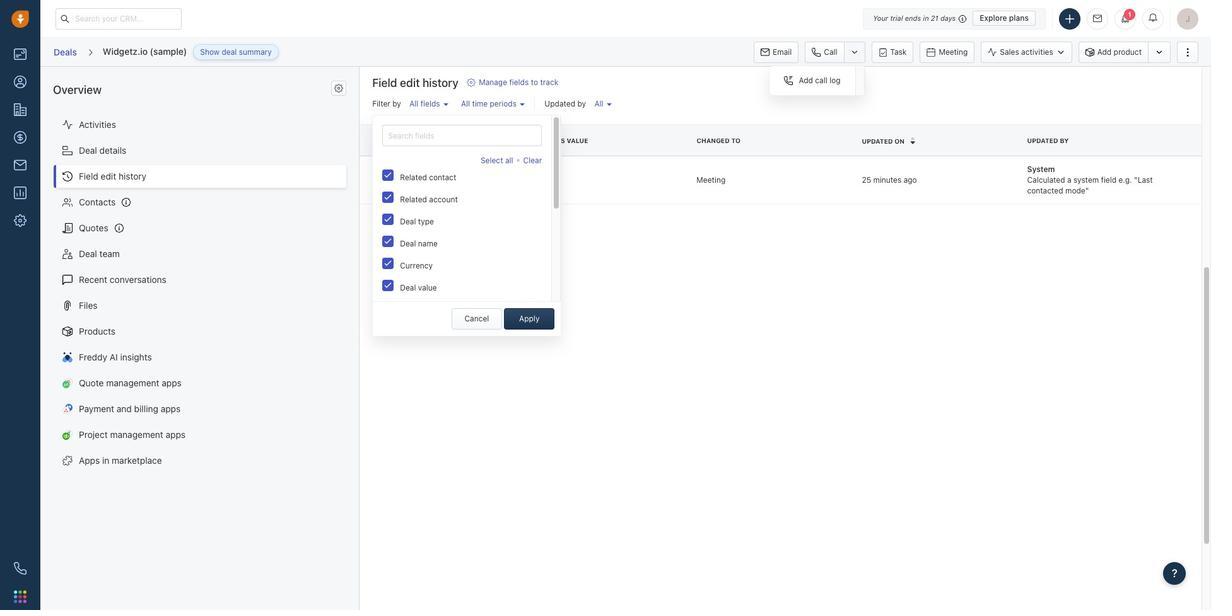 Task type: locate. For each thing, give the bounding box(es) containing it.
deal left details
[[79, 145, 97, 156]]

related for related contact
[[400, 173, 427, 182]]

1 horizontal spatial value
[[567, 137, 589, 145]]

add inside button
[[1098, 47, 1112, 57]]

system
[[1074, 175, 1099, 185]]

insights
[[120, 352, 152, 363]]

value
[[567, 137, 589, 145], [418, 283, 437, 293]]

quote management apps
[[79, 378, 182, 389]]

add for add product
[[1098, 47, 1112, 57]]

days
[[941, 14, 956, 22]]

select all
[[481, 156, 513, 165]]

updated on
[[862, 137, 905, 145]]

system
[[1028, 164, 1055, 174]]

value right previous
[[567, 137, 589, 145]]

deal up currency
[[400, 239, 416, 249]]

to right changed
[[732, 137, 741, 145]]

1 related from the top
[[400, 173, 427, 182]]

phone element
[[8, 557, 33, 582]]

add left product
[[1098, 47, 1112, 57]]

all
[[595, 99, 604, 109], [410, 99, 419, 109], [461, 99, 470, 109]]

name
[[393, 137, 412, 145], [418, 239, 438, 249]]

0 horizontal spatial add
[[799, 76, 813, 85]]

0 horizontal spatial to
[[531, 78, 538, 87]]

0 vertical spatial in
[[923, 14, 929, 22]]

deal left team
[[79, 249, 97, 260]]

0 vertical spatial type
[[418, 175, 434, 185]]

type down 'related account'
[[418, 217, 434, 227]]

0 horizontal spatial name
[[393, 137, 412, 145]]

2 horizontal spatial all
[[595, 99, 604, 109]]

project management apps
[[79, 430, 186, 441]]

by right filter on the top left
[[393, 99, 401, 109]]

to left track
[[531, 78, 538, 87]]

e.g.
[[1119, 175, 1132, 185]]

sales activities button
[[981, 41, 1079, 63], [981, 41, 1073, 63]]

recent conversations
[[79, 275, 167, 285]]

select all link
[[481, 153, 513, 169]]

1 horizontal spatial edit
[[400, 76, 420, 90]]

apps for quote management apps
[[162, 378, 182, 389]]

0 vertical spatial edit
[[400, 76, 420, 90]]

plans
[[1010, 13, 1029, 23]]

add call log
[[799, 76, 841, 85]]

0 horizontal spatial field edit history
[[79, 171, 146, 182]]

value for previous value
[[567, 137, 589, 145]]

by for all link
[[578, 99, 586, 109]]

freddy ai insights
[[79, 352, 152, 363]]

edit up "all fields"
[[400, 76, 420, 90]]

1 vertical spatial meeting
[[697, 175, 726, 185]]

0 vertical spatial to
[[531, 78, 538, 87]]

2 all from the left
[[410, 99, 419, 109]]

field edit history down details
[[79, 171, 146, 182]]

history down details
[[119, 171, 146, 182]]

deal details
[[79, 145, 126, 156]]

by up a
[[1060, 137, 1069, 145]]

0 vertical spatial meeting
[[939, 47, 968, 56]]

email button
[[754, 41, 799, 63]]

2 type from the top
[[418, 217, 434, 227]]

Search your CRM... text field
[[56, 8, 182, 29]]

field up filter by
[[372, 76, 397, 90]]

1 vertical spatial name
[[418, 239, 438, 249]]

1 vertical spatial to
[[732, 137, 741, 145]]

3 all from the left
[[461, 99, 470, 109]]

1 vertical spatial management
[[110, 430, 163, 441]]

time
[[472, 99, 488, 109]]

show deal summary
[[200, 47, 272, 57]]

1 horizontal spatial by
[[578, 99, 586, 109]]

deal for deal team
[[79, 249, 97, 260]]

0 vertical spatial fields
[[510, 78, 529, 87]]

products
[[79, 327, 116, 337]]

all for all fields
[[410, 99, 419, 109]]

0 vertical spatial field edit history
[[372, 76, 459, 90]]

1 horizontal spatial in
[[923, 14, 929, 22]]

meeting down changed
[[697, 175, 726, 185]]

by for all fields link
[[393, 99, 401, 109]]

contacts
[[79, 197, 116, 208]]

related for related account
[[400, 195, 427, 205]]

your trial ends in 21 days
[[873, 14, 956, 22]]

all inside button
[[461, 99, 470, 109]]

1 horizontal spatial meeting
[[939, 47, 968, 56]]

0 vertical spatial updated by
[[545, 99, 586, 109]]

management up marketplace
[[110, 430, 163, 441]]

quotes
[[79, 223, 108, 234]]

0 horizontal spatial updated
[[545, 99, 576, 109]]

deal for deal value
[[400, 283, 416, 293]]

fields right manage
[[510, 78, 529, 87]]

all link
[[592, 96, 615, 112]]

deal left stage
[[400, 328, 416, 337]]

0 vertical spatial management
[[106, 378, 159, 389]]

deal for deal stage
[[400, 328, 416, 337]]

1 horizontal spatial history
[[423, 76, 459, 90]]

0 horizontal spatial history
[[119, 171, 146, 182]]

related up 'related account'
[[400, 173, 427, 182]]

in right apps
[[102, 456, 109, 467]]

changed
[[697, 137, 730, 145]]

add product
[[1098, 47, 1142, 57]]

explore
[[980, 13, 1008, 23]]

management
[[106, 378, 159, 389], [110, 430, 163, 441]]

2 vertical spatial apps
[[166, 430, 186, 441]]

1 vertical spatial in
[[102, 456, 109, 467]]

related up deal type
[[400, 195, 427, 205]]

1 horizontal spatial to
[[732, 137, 741, 145]]

to
[[531, 78, 538, 87], [732, 137, 741, 145]]

updated down track
[[545, 99, 576, 109]]

1 horizontal spatial add
[[1098, 47, 1112, 57]]

0 vertical spatial field
[[372, 76, 397, 90]]

value down currency
[[418, 283, 437, 293]]

apps down payment and billing apps
[[166, 430, 186, 441]]

value for deal value
[[418, 283, 437, 293]]

0 horizontal spatial all
[[410, 99, 419, 109]]

apps up payment and billing apps
[[162, 378, 182, 389]]

"last
[[1135, 175, 1153, 185]]

0 vertical spatial add
[[1098, 47, 1112, 57]]

0 vertical spatial history
[[423, 76, 459, 90]]

0 horizontal spatial updated by
[[545, 99, 586, 109]]

0 vertical spatial related
[[400, 173, 427, 182]]

type up 'related account'
[[418, 175, 434, 185]]

1 vertical spatial history
[[119, 171, 146, 182]]

product
[[1114, 47, 1142, 57]]

management up payment and billing apps
[[106, 378, 159, 389]]

field up contacts
[[79, 171, 98, 182]]

all for all
[[595, 99, 604, 109]]

log
[[830, 76, 841, 85]]

deal name
[[400, 239, 438, 249]]

field
[[372, 76, 397, 90], [372, 137, 391, 145], [79, 171, 98, 182]]

0 vertical spatial apps
[[162, 378, 182, 389]]

widgetz.io (sample)
[[103, 46, 187, 57]]

fields
[[510, 78, 529, 87], [421, 99, 440, 109]]

freshworks switcher image
[[14, 591, 27, 604]]

updated by
[[545, 99, 586, 109], [1028, 137, 1069, 145]]

track
[[540, 78, 559, 87]]

25
[[862, 175, 872, 185]]

management for project
[[110, 430, 163, 441]]

in
[[923, 14, 929, 22], [102, 456, 109, 467]]

field edit history up "all fields"
[[372, 76, 459, 90]]

updated left on
[[862, 137, 893, 145]]

add
[[1098, 47, 1112, 57], [799, 76, 813, 85]]

deals
[[54, 47, 77, 57]]

all time periods button
[[458, 96, 528, 112]]

1 all from the left
[[595, 99, 604, 109]]

type
[[418, 175, 434, 185], [418, 217, 434, 227]]

name for field name
[[393, 137, 412, 145]]

sales activities
[[1000, 47, 1054, 57]]

1 vertical spatial edit
[[101, 171, 116, 182]]

meeting down days
[[939, 47, 968, 56]]

0 horizontal spatial meeting
[[697, 175, 726, 185]]

updated by down track
[[545, 99, 586, 109]]

updated by up "system"
[[1028, 137, 1069, 145]]

add left call
[[799, 76, 813, 85]]

summary
[[239, 47, 272, 57]]

deal stage
[[400, 328, 438, 337]]

name up activity
[[393, 137, 412, 145]]

0 vertical spatial name
[[393, 137, 412, 145]]

updated up "system"
[[1028, 137, 1059, 145]]

activity
[[390, 175, 416, 185]]

show
[[200, 47, 220, 57]]

deal team
[[79, 249, 120, 260]]

name down deal type
[[418, 239, 438, 249]]

meeting inside button
[[939, 47, 968, 56]]

apply
[[519, 314, 540, 324]]

0 horizontal spatial fields
[[421, 99, 440, 109]]

system calculated a system field e.g. "last contacted mode"
[[1028, 164, 1153, 196]]

filter
[[372, 99, 391, 109]]

project
[[79, 430, 108, 441]]

1 vertical spatial updated by
[[1028, 137, 1069, 145]]

0 horizontal spatial value
[[418, 283, 437, 293]]

1 vertical spatial field
[[372, 137, 391, 145]]

1 horizontal spatial name
[[418, 239, 438, 249]]

deal down currency
[[400, 283, 416, 293]]

2 horizontal spatial updated
[[1028, 137, 1059, 145]]

field down filter on the top left
[[372, 137, 391, 145]]

meeting
[[939, 47, 968, 56], [697, 175, 726, 185]]

history up all fields link
[[423, 76, 459, 90]]

deal up deal name
[[400, 217, 416, 227]]

payment
[[79, 404, 114, 415]]

fields right filter by
[[421, 99, 440, 109]]

apps
[[79, 456, 100, 467]]

deal for deal name
[[400, 239, 416, 249]]

ai
[[110, 352, 118, 363]]

1 horizontal spatial fields
[[510, 78, 529, 87]]

1 vertical spatial add
[[799, 76, 813, 85]]

related account
[[400, 195, 458, 205]]

1 horizontal spatial all
[[461, 99, 470, 109]]

select
[[481, 156, 503, 165]]

deal type
[[400, 217, 434, 227]]

2 related from the top
[[400, 195, 427, 205]]

related
[[400, 173, 427, 182], [400, 195, 427, 205]]

marketplace
[[112, 456, 162, 467]]

1 vertical spatial fields
[[421, 99, 440, 109]]

in left '21'
[[923, 14, 929, 22]]

team
[[99, 249, 120, 260]]

1 vertical spatial related
[[400, 195, 427, 205]]

overview
[[53, 83, 102, 97]]

apps right billing
[[161, 404, 181, 415]]

0 horizontal spatial by
[[393, 99, 401, 109]]

1 vertical spatial value
[[418, 283, 437, 293]]

1
[[1128, 10, 1132, 18]]

edit down details
[[101, 171, 116, 182]]

1 vertical spatial type
[[418, 217, 434, 227]]

0 vertical spatial value
[[567, 137, 589, 145]]

2 vertical spatial field
[[79, 171, 98, 182]]

by left all link
[[578, 99, 586, 109]]



Task type: vqa. For each thing, say whether or not it's contained in the screenshot.
Meeting button
yes



Task type: describe. For each thing, give the bounding box(es) containing it.
1 horizontal spatial field edit history
[[372, 76, 459, 90]]

1 vertical spatial apps
[[161, 404, 181, 415]]

sales
[[1000, 47, 1020, 57]]

all fields
[[410, 99, 440, 109]]

your
[[873, 14, 889, 22]]

previous
[[532, 137, 565, 145]]

mode"
[[1066, 186, 1090, 196]]

0 horizontal spatial in
[[102, 456, 109, 467]]

quote
[[79, 378, 104, 389]]

phone image
[[14, 563, 27, 576]]

contacted
[[1028, 186, 1064, 196]]

field
[[1102, 175, 1117, 185]]

1 type from the top
[[418, 175, 434, 185]]

field name
[[372, 137, 412, 145]]

management for quote
[[106, 378, 159, 389]]

apps for project management apps
[[166, 430, 186, 441]]

activities
[[1022, 47, 1054, 57]]

clear link
[[524, 153, 542, 169]]

mng settings image
[[335, 84, 343, 93]]

manage fields to track
[[479, 78, 559, 87]]

apps in marketplace
[[79, 456, 162, 467]]

2 horizontal spatial by
[[1060, 137, 1069, 145]]

manage fields to track link
[[467, 77, 559, 88]]

0 horizontal spatial edit
[[101, 171, 116, 182]]

payment and billing apps
[[79, 404, 181, 415]]

billing
[[134, 404, 158, 415]]

and
[[117, 404, 132, 415]]

call
[[824, 47, 838, 56]]

deal value
[[400, 283, 437, 293]]

widgetz.io
[[103, 46, 148, 57]]

1 horizontal spatial updated
[[862, 137, 893, 145]]

ago
[[904, 175, 917, 185]]

related contact
[[400, 173, 456, 182]]

call
[[816, 76, 828, 85]]

filter by
[[372, 99, 401, 109]]

trial
[[891, 14, 903, 22]]

21
[[931, 14, 939, 22]]

deal for deal type
[[400, 217, 416, 227]]

contact
[[429, 173, 456, 182]]

meeting button
[[920, 41, 975, 63]]

explore plans link
[[973, 11, 1036, 26]]

ends
[[905, 14, 921, 22]]

fields for all
[[421, 99, 440, 109]]

25 minutes ago
[[862, 175, 917, 185]]

task button
[[872, 41, 914, 63]]

add for add call log
[[799, 76, 813, 85]]

1 link
[[1115, 8, 1137, 29]]

periods
[[490, 99, 517, 109]]

1 vertical spatial field edit history
[[79, 171, 146, 182]]

manage
[[479, 78, 507, 87]]

a
[[1068, 175, 1072, 185]]

deal for deal details
[[79, 145, 97, 156]]

on
[[895, 137, 905, 145]]

clear
[[524, 156, 542, 165]]

name for deal name
[[418, 239, 438, 249]]

fields for manage
[[510, 78, 529, 87]]

activities
[[79, 120, 116, 130]]

cancel button
[[452, 309, 502, 330]]

previous value
[[532, 137, 589, 145]]

details
[[99, 145, 126, 156]]

explore plans
[[980, 13, 1029, 23]]

last activity type
[[372, 175, 434, 185]]

changed to
[[697, 137, 741, 145]]

1 horizontal spatial updated by
[[1028, 137, 1069, 145]]

conversations
[[110, 275, 167, 285]]

email
[[773, 47, 792, 56]]

calculated
[[1028, 175, 1066, 185]]

apply button
[[504, 309, 555, 330]]

recent
[[79, 275, 107, 285]]

files
[[79, 301, 98, 311]]

account
[[429, 195, 458, 205]]

currency
[[400, 261, 433, 271]]

cancel
[[465, 314, 489, 324]]

all
[[505, 156, 513, 165]]

all for all time periods
[[461, 99, 470, 109]]

call button
[[805, 41, 844, 63]]

minutes
[[874, 175, 902, 185]]

(sample)
[[150, 46, 187, 57]]

Search fields text field
[[383, 125, 542, 146]]

add product button
[[1079, 41, 1149, 63]]

deals link
[[53, 42, 78, 62]]

stage
[[418, 328, 438, 337]]

last
[[372, 175, 388, 185]]

deal
[[222, 47, 237, 57]]



